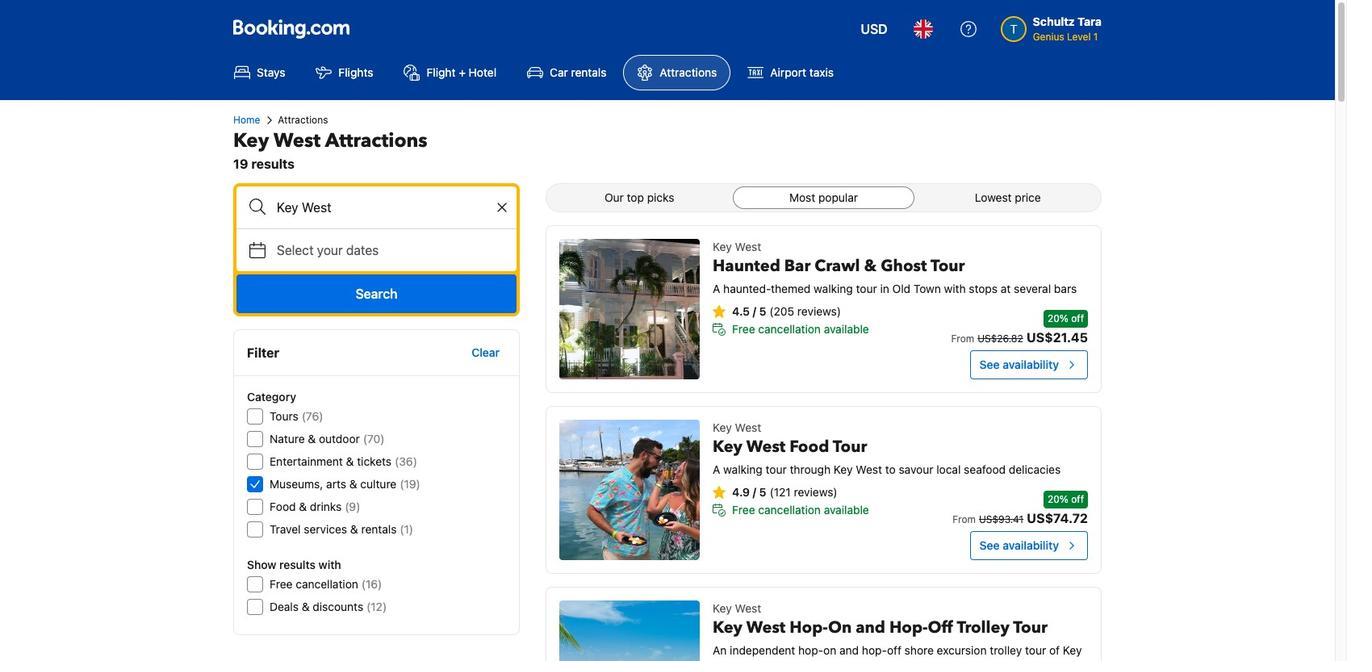 Task type: describe. For each thing, give the bounding box(es) containing it.
0 vertical spatial rentals
[[571, 65, 607, 79]]

tour inside key west haunted bar crawl & ghost tour a haunted-themed walking tour in old town with stops at several bars
[[856, 282, 877, 295]]

tours (76)
[[270, 409, 323, 423]]

tours
[[270, 409, 298, 423]]

(121
[[770, 485, 791, 499]]

home
[[233, 114, 260, 126]]

us$21.45
[[1027, 330, 1088, 345]]

schultz
[[1033, 15, 1075, 28]]

trolley
[[990, 643, 1022, 657]]

(36)
[[395, 455, 417, 468]]

/ for haunted
[[753, 304, 756, 318]]

clear
[[472, 346, 500, 359]]

flights
[[339, 65, 373, 79]]

(76)
[[302, 409, 323, 423]]

tour inside key west haunted bar crawl & ghost tour a haunted-themed walking tour in old town with stops at several bars
[[931, 255, 965, 277]]

(16)
[[362, 577, 382, 591]]

car rentals
[[550, 65, 607, 79]]

shore
[[905, 643, 934, 657]]

cancellation for bar
[[758, 322, 821, 336]]

key west key west hop-on and hop-off trolley tour an independent hop-on and hop-off shore excursion trolley tour of key west
[[713, 601, 1082, 661]]

level
[[1067, 31, 1091, 43]]

free cancellation available for food
[[732, 503, 869, 517]]

5 for haunted
[[759, 304, 766, 318]]

2 hop- from the left
[[890, 617, 928, 639]]

food & drinks (9)
[[270, 500, 360, 513]]

flight + hotel
[[427, 65, 497, 79]]

2 vertical spatial free
[[270, 577, 293, 591]]

excursion
[[937, 643, 987, 657]]

attractions inside key west attractions 19 results
[[325, 128, 428, 154]]

haunted bar crawl & ghost tour image
[[560, 239, 700, 379]]

4.5
[[732, 304, 750, 318]]

outdoor
[[319, 432, 360, 446]]

a inside key west key west food tour a walking tour through key west to savour local seafood delicacies
[[713, 463, 720, 476]]

trolley
[[957, 617, 1010, 639]]

entertainment
[[270, 455, 343, 468]]

entertainment & tickets (36)
[[270, 455, 417, 468]]

select your dates
[[277, 243, 379, 258]]

services
[[304, 522, 347, 536]]

seafood
[[964, 463, 1006, 476]]

independent
[[730, 643, 795, 657]]

local
[[937, 463, 961, 476]]

key west food tour image
[[560, 420, 700, 560]]

your account menu schultz tara genius level 1 element
[[1001, 7, 1108, 44]]

deals & discounts (12)
[[270, 600, 387, 614]]

free for haunted
[[732, 322, 755, 336]]

1 vertical spatial food
[[270, 500, 296, 513]]

airport
[[770, 65, 806, 79]]

reviews) for crawl
[[797, 304, 841, 318]]

museums,
[[270, 477, 323, 491]]

show
[[247, 558, 276, 572]]

booking.com image
[[233, 19, 350, 39]]

1 vertical spatial attractions
[[278, 114, 328, 126]]

dates
[[346, 243, 379, 258]]

tour inside key west key west hop-on and hop-off trolley tour an independent hop-on and hop-off shore excursion trolley tour of key west
[[1025, 643, 1046, 657]]

off
[[928, 617, 953, 639]]

1 vertical spatial and
[[840, 643, 859, 657]]

& left "drinks"
[[299, 500, 307, 513]]

bar
[[785, 255, 811, 277]]

crawl
[[815, 255, 860, 277]]

travel
[[270, 522, 301, 536]]

see for haunted bar crawl & ghost tour
[[980, 358, 1000, 371]]

search button
[[237, 274, 517, 313]]

& right deals
[[302, 600, 310, 614]]

20% for key west food tour
[[1048, 493, 1069, 505]]

(70)
[[363, 432, 385, 446]]

2 hop- from the left
[[862, 643, 887, 657]]

of
[[1049, 643, 1060, 657]]

(9)
[[345, 500, 360, 513]]

key west key west food tour a walking tour through key west to savour local seafood delicacies
[[713, 421, 1061, 476]]

through
[[790, 463, 831, 476]]

us$93.41
[[979, 513, 1024, 526]]

airport taxis link
[[734, 55, 848, 90]]

key west haunted bar crawl & ghost tour a haunted-themed walking tour in old town with stops at several bars
[[713, 240, 1077, 295]]

price
[[1015, 191, 1041, 204]]

4.9 / 5 (121 reviews)
[[732, 485, 838, 499]]

discounts
[[313, 600, 363, 614]]

on
[[828, 617, 852, 639]]

us$74.72
[[1027, 511, 1088, 526]]

tour inside key west key west food tour a walking tour through key west to savour local seafood delicacies
[[766, 463, 787, 476]]

20% off from us$93.41 us$74.72
[[953, 493, 1088, 526]]

free cancellation available for crawl
[[732, 322, 869, 336]]

usd button
[[851, 10, 897, 48]]

show results with
[[247, 558, 341, 572]]

1 vertical spatial results
[[279, 558, 316, 572]]

top
[[627, 191, 644, 204]]

from for key west food tour
[[953, 513, 976, 526]]

drinks
[[310, 500, 342, 513]]

stays link
[[220, 55, 299, 90]]

attractions link
[[624, 55, 731, 90]]

several
[[1014, 282, 1051, 295]]

old
[[893, 282, 911, 295]]

an
[[713, 643, 727, 657]]

flight + hotel link
[[390, 55, 510, 90]]

0 vertical spatial and
[[856, 617, 886, 639]]

home link
[[233, 113, 260, 128]]

(12)
[[367, 600, 387, 614]]

& up museums, arts & culture (19)
[[346, 455, 354, 468]]

most
[[789, 191, 816, 204]]

food inside key west key west food tour a walking tour through key west to savour local seafood delicacies
[[790, 436, 829, 458]]

clear button
[[465, 338, 506, 367]]

search
[[356, 287, 398, 301]]

19
[[233, 157, 248, 171]]

(1)
[[400, 522, 413, 536]]



Task type: locate. For each thing, give the bounding box(es) containing it.
available down 4.5 / 5 (205 reviews)
[[824, 322, 869, 336]]

1 vertical spatial available
[[824, 503, 869, 517]]

0 horizontal spatial tour
[[833, 436, 867, 458]]

2 20% from the top
[[1048, 493, 1069, 505]]

cancellation down 4.9 / 5 (121 reviews)
[[758, 503, 821, 517]]

cancellation down 4.5 / 5 (205 reviews)
[[758, 322, 821, 336]]

2 vertical spatial cancellation
[[296, 577, 358, 591]]

1 horizontal spatial food
[[790, 436, 829, 458]]

food up travel
[[270, 500, 296, 513]]

1 vertical spatial from
[[953, 513, 976, 526]]

1 vertical spatial availability
[[1003, 538, 1059, 552]]

0 horizontal spatial hop-
[[798, 643, 824, 657]]

1 hop- from the left
[[798, 643, 824, 657]]

see down us$26.82
[[980, 358, 1000, 371]]

free up deals
[[270, 577, 293, 591]]

1 vertical spatial tour
[[766, 463, 787, 476]]

rentals left (1)
[[361, 522, 397, 536]]

tara
[[1078, 15, 1102, 28]]

free
[[732, 322, 755, 336], [732, 503, 755, 517], [270, 577, 293, 591]]

and right "on"
[[840, 643, 859, 657]]

walking inside key west key west food tour a walking tour through key west to savour local seafood delicacies
[[723, 463, 763, 476]]

see availability
[[980, 358, 1059, 371], [980, 538, 1059, 552]]

available for crawl
[[824, 322, 869, 336]]

stays
[[257, 65, 285, 79]]

2 vertical spatial tour
[[1025, 643, 1046, 657]]

+
[[459, 65, 466, 79]]

tickets
[[357, 455, 392, 468]]

1 availability from the top
[[1003, 358, 1059, 371]]

results up free cancellation (16)
[[279, 558, 316, 572]]

free cancellation (16)
[[270, 577, 382, 591]]

0 vertical spatial reviews)
[[797, 304, 841, 318]]

reviews)
[[797, 304, 841, 318], [794, 485, 838, 499]]

free down 4.9
[[732, 503, 755, 517]]

off inside key west key west hop-on and hop-off trolley tour an independent hop-on and hop-off shore excursion trolley tour of key west
[[887, 643, 902, 657]]

(19)
[[400, 477, 420, 491]]

0 vertical spatial availability
[[1003, 358, 1059, 371]]

airport taxis
[[770, 65, 834, 79]]

1 vertical spatial walking
[[723, 463, 763, 476]]

bars
[[1054, 282, 1077, 295]]

themed
[[771, 282, 811, 295]]

lowest
[[975, 191, 1012, 204]]

free down 4.5
[[732, 322, 755, 336]]

free for key
[[732, 503, 755, 517]]

with up free cancellation (16)
[[319, 558, 341, 572]]

& down (9)
[[350, 522, 358, 536]]

results right 19
[[251, 157, 295, 171]]

key inside key west haunted bar crawl & ghost tour a haunted-themed walking tour in old town with stops at several bars
[[713, 240, 732, 253]]

from inside 20% off from us$26.82 us$21.45
[[951, 333, 975, 345]]

available down through
[[824, 503, 869, 517]]

walking
[[814, 282, 853, 295], [723, 463, 763, 476]]

1 horizontal spatial rentals
[[571, 65, 607, 79]]

tour
[[856, 282, 877, 295], [766, 463, 787, 476], [1025, 643, 1046, 657]]

20% inside 20% off from us$93.41 us$74.72
[[1048, 493, 1069, 505]]

availability down 20% off from us$93.41 us$74.72
[[1003, 538, 1059, 552]]

2 horizontal spatial tour
[[1025, 643, 1046, 657]]

available for food
[[824, 503, 869, 517]]

free cancellation available down 4.5 / 5 (205 reviews)
[[732, 322, 869, 336]]

rentals
[[571, 65, 607, 79], [361, 522, 397, 536]]

reviews) for food
[[794, 485, 838, 499]]

0 vertical spatial tour
[[931, 255, 965, 277]]

your
[[317, 243, 343, 258]]

from for haunted bar crawl & ghost tour
[[951, 333, 975, 345]]

20% off from us$26.82 us$21.45
[[951, 312, 1088, 345]]

0 vertical spatial from
[[951, 333, 975, 345]]

5 for key
[[759, 485, 767, 499]]

4.9
[[732, 485, 750, 499]]

/ right 4.9
[[753, 485, 756, 499]]

0 horizontal spatial food
[[270, 500, 296, 513]]

haunted
[[713, 255, 781, 277]]

0 vertical spatial available
[[824, 322, 869, 336]]

tour up trolley
[[1013, 617, 1048, 639]]

from inside 20% off from us$93.41 us$74.72
[[953, 513, 976, 526]]

nature
[[270, 432, 305, 446]]

20% for haunted bar crawl & ghost tour
[[1048, 312, 1069, 325]]

2 / from the top
[[753, 485, 756, 499]]

& right arts
[[349, 477, 357, 491]]

from left us$93.41
[[953, 513, 976, 526]]

flights link
[[302, 55, 387, 90]]

reviews) down through
[[794, 485, 838, 499]]

5 left (121
[[759, 485, 767, 499]]

5 left (205
[[759, 304, 766, 318]]

tour up (121
[[766, 463, 787, 476]]

1 horizontal spatial hop-
[[862, 643, 887, 657]]

rentals right car
[[571, 65, 607, 79]]

1 vertical spatial /
[[753, 485, 756, 499]]

us$26.82
[[978, 333, 1023, 345]]

travel services & rentals (1)
[[270, 522, 413, 536]]

1 vertical spatial tour
[[833, 436, 867, 458]]

see availability for key west food tour
[[980, 538, 1059, 552]]

0 vertical spatial results
[[251, 157, 295, 171]]

hop- right independent
[[798, 643, 824, 657]]

1 horizontal spatial tour
[[856, 282, 877, 295]]

2 see availability from the top
[[980, 538, 1059, 552]]

1 vertical spatial rentals
[[361, 522, 397, 536]]

& right crawl at the top
[[864, 255, 877, 277]]

taxis
[[810, 65, 834, 79]]

2 availability from the top
[[1003, 538, 1059, 552]]

1 vertical spatial 5
[[759, 485, 767, 499]]

cancellation for west
[[758, 503, 821, 517]]

popular
[[819, 191, 858, 204]]

off up us$21.45
[[1071, 312, 1084, 325]]

1 vertical spatial reviews)
[[794, 485, 838, 499]]

1 / from the top
[[753, 304, 756, 318]]

1 vertical spatial free
[[732, 503, 755, 517]]

from
[[951, 333, 975, 345], [953, 513, 976, 526]]

off inside 20% off from us$93.41 us$74.72
[[1071, 493, 1084, 505]]

availability down 20% off from us$26.82 us$21.45
[[1003, 358, 1059, 371]]

west
[[274, 128, 321, 154], [735, 240, 761, 253], [735, 421, 761, 434], [747, 436, 786, 458], [856, 463, 882, 476], [735, 601, 761, 615], [747, 617, 786, 639], [713, 660, 739, 661]]

1 hop- from the left
[[790, 617, 828, 639]]

picks
[[647, 191, 674, 204]]

0 horizontal spatial rentals
[[361, 522, 397, 536]]

results inside key west attractions 19 results
[[251, 157, 295, 171]]

free cancellation available down 4.9 / 5 (121 reviews)
[[732, 503, 869, 517]]

20% up us$74.72
[[1048, 493, 1069, 505]]

1 see from the top
[[980, 358, 1000, 371]]

2 available from the top
[[824, 503, 869, 517]]

0 horizontal spatial walking
[[723, 463, 763, 476]]

4.5 / 5 (205 reviews)
[[732, 304, 841, 318]]

tour inside key west key west food tour a walking tour through key west to savour local seafood delicacies
[[833, 436, 867, 458]]

filter
[[247, 346, 279, 360]]

cancellation
[[758, 322, 821, 336], [758, 503, 821, 517], [296, 577, 358, 591]]

2 horizontal spatial tour
[[1013, 617, 1048, 639]]

2 vertical spatial attractions
[[325, 128, 428, 154]]

20% inside 20% off from us$26.82 us$21.45
[[1048, 312, 1069, 325]]

attractions
[[660, 65, 717, 79], [278, 114, 328, 126], [325, 128, 428, 154]]

tour up town
[[931, 255, 965, 277]]

culture
[[360, 477, 397, 491]]

0 vertical spatial walking
[[814, 282, 853, 295]]

walking down crawl at the top
[[814, 282, 853, 295]]

off inside 20% off from us$26.82 us$21.45
[[1071, 312, 1084, 325]]

select
[[277, 243, 314, 258]]

0 vertical spatial see
[[980, 358, 1000, 371]]

& inside key west haunted bar crawl & ghost tour a haunted-themed walking tour in old town with stops at several bars
[[864, 255, 877, 277]]

0 vertical spatial /
[[753, 304, 756, 318]]

free cancellation available
[[732, 322, 869, 336], [732, 503, 869, 517]]

at
[[1001, 282, 1011, 295]]

to
[[885, 463, 896, 476]]

0 vertical spatial off
[[1071, 312, 1084, 325]]

see
[[980, 358, 1000, 371], [980, 538, 1000, 552]]

1 a from the top
[[713, 282, 720, 295]]

on
[[824, 643, 837, 657]]

a inside key west haunted bar crawl & ghost tour a haunted-themed walking tour in old town with stops at several bars
[[713, 282, 720, 295]]

genius
[[1033, 31, 1065, 43]]

tour up 4.9 / 5 (121 reviews)
[[833, 436, 867, 458]]

0 vertical spatial tour
[[856, 282, 877, 295]]

1 20% from the top
[[1048, 312, 1069, 325]]

west inside key west attractions 19 results
[[274, 128, 321, 154]]

1 horizontal spatial tour
[[931, 255, 965, 277]]

0 vertical spatial 20%
[[1048, 312, 1069, 325]]

availability for haunted bar crawl & ghost tour
[[1003, 358, 1059, 371]]

1 vertical spatial 20%
[[1048, 493, 1069, 505]]

0 vertical spatial food
[[790, 436, 829, 458]]

0 vertical spatial attractions
[[660, 65, 717, 79]]

0 horizontal spatial hop-
[[790, 617, 828, 639]]

food
[[790, 436, 829, 458], [270, 500, 296, 513]]

tour left 'of'
[[1025, 643, 1046, 657]]

hop-
[[798, 643, 824, 657], [862, 643, 887, 657]]

1 free cancellation available from the top
[[732, 322, 869, 336]]

hop-
[[790, 617, 828, 639], [890, 617, 928, 639]]

and right on
[[856, 617, 886, 639]]

2 5 from the top
[[759, 485, 767, 499]]

0 horizontal spatial tour
[[766, 463, 787, 476]]

our
[[605, 191, 624, 204]]

0 vertical spatial free cancellation available
[[732, 322, 869, 336]]

1 see availability from the top
[[980, 358, 1059, 371]]

see for key west food tour
[[980, 538, 1000, 552]]

ghost
[[881, 255, 927, 277]]

0 vertical spatial cancellation
[[758, 322, 821, 336]]

& down (76)
[[308, 432, 316, 446]]

/ right 4.5
[[753, 304, 756, 318]]

2 free cancellation available from the top
[[732, 503, 869, 517]]

key west hop-on and hop-off trolley tour image
[[560, 601, 700, 661]]

0 vertical spatial a
[[713, 282, 720, 295]]

1 vertical spatial off
[[1071, 493, 1084, 505]]

cancellation up deals & discounts (12) on the left
[[296, 577, 358, 591]]

20% up us$21.45
[[1048, 312, 1069, 325]]

savour
[[899, 463, 934, 476]]

hop- up shore
[[890, 617, 928, 639]]

walking inside key west haunted bar crawl & ghost tour a haunted-themed walking tour in old town with stops at several bars
[[814, 282, 853, 295]]

1 available from the top
[[824, 322, 869, 336]]

off for haunted bar crawl & ghost tour
[[1071, 312, 1084, 325]]

with
[[944, 282, 966, 295], [319, 558, 341, 572]]

with right town
[[944, 282, 966, 295]]

off for key west food tour
[[1071, 493, 1084, 505]]

see availability for haunted bar crawl & ghost tour
[[980, 358, 1059, 371]]

category
[[247, 390, 296, 404]]

food up through
[[790, 436, 829, 458]]

2 a from the top
[[713, 463, 720, 476]]

/ for key
[[753, 485, 756, 499]]

2 vertical spatial off
[[887, 643, 902, 657]]

2 vertical spatial tour
[[1013, 617, 1048, 639]]

Where are you going? search field
[[237, 186, 517, 228]]

2 see from the top
[[980, 538, 1000, 552]]

0 vertical spatial free
[[732, 322, 755, 336]]

hop- right "on"
[[862, 643, 887, 657]]

nature & outdoor (70)
[[270, 432, 385, 446]]

hop- up "on"
[[790, 617, 828, 639]]

key inside key west attractions 19 results
[[233, 128, 269, 154]]

see availability down us$93.41
[[980, 538, 1059, 552]]

1 5 from the top
[[759, 304, 766, 318]]

off left shore
[[887, 643, 902, 657]]

our top picks
[[605, 191, 674, 204]]

off up us$74.72
[[1071, 493, 1084, 505]]

in
[[880, 282, 889, 295]]

1 vertical spatial see
[[980, 538, 1000, 552]]

0 vertical spatial 5
[[759, 304, 766, 318]]

reviews) down themed
[[797, 304, 841, 318]]

1 vertical spatial free cancellation available
[[732, 503, 869, 517]]

0 vertical spatial with
[[944, 282, 966, 295]]

walking up 4.9
[[723, 463, 763, 476]]

town
[[914, 282, 941, 295]]

key
[[233, 128, 269, 154], [713, 240, 732, 253], [713, 421, 732, 434], [713, 436, 743, 458], [834, 463, 853, 476], [713, 601, 732, 615], [713, 617, 743, 639], [1063, 643, 1082, 657]]

0 vertical spatial see availability
[[980, 358, 1059, 371]]

arts
[[326, 477, 346, 491]]

1 horizontal spatial with
[[944, 282, 966, 295]]

see down us$93.41
[[980, 538, 1000, 552]]

1 vertical spatial with
[[319, 558, 341, 572]]

schultz tara genius level 1
[[1033, 15, 1102, 43]]

museums, arts & culture (19)
[[270, 477, 420, 491]]

lowest price
[[975, 191, 1041, 204]]

with inside key west haunted bar crawl & ghost tour a haunted-themed walking tour in old town with stops at several bars
[[944, 282, 966, 295]]

0 horizontal spatial with
[[319, 558, 341, 572]]

1
[[1094, 31, 1098, 43]]

from left us$26.82
[[951, 333, 975, 345]]

tour inside key west key west hop-on and hop-off trolley tour an independent hop-on and hop-off shore excursion trolley tour of key west
[[1013, 617, 1048, 639]]

west inside key west haunted bar crawl & ghost tour a haunted-themed walking tour in old town with stops at several bars
[[735, 240, 761, 253]]

1 horizontal spatial walking
[[814, 282, 853, 295]]

tour left in
[[856, 282, 877, 295]]

1 vertical spatial cancellation
[[758, 503, 821, 517]]

most popular
[[789, 191, 858, 204]]

1 vertical spatial a
[[713, 463, 720, 476]]

flight
[[427, 65, 456, 79]]

a
[[713, 282, 720, 295], [713, 463, 720, 476]]

availability for key west food tour
[[1003, 538, 1059, 552]]

see availability down us$26.82
[[980, 358, 1059, 371]]

1 vertical spatial see availability
[[980, 538, 1059, 552]]

1 horizontal spatial hop-
[[890, 617, 928, 639]]

(205
[[770, 304, 794, 318]]



Task type: vqa. For each thing, say whether or not it's contained in the screenshot.
the 'How much does it cost to stay at Twilight Surf Hotel Ocean Front?'
no



